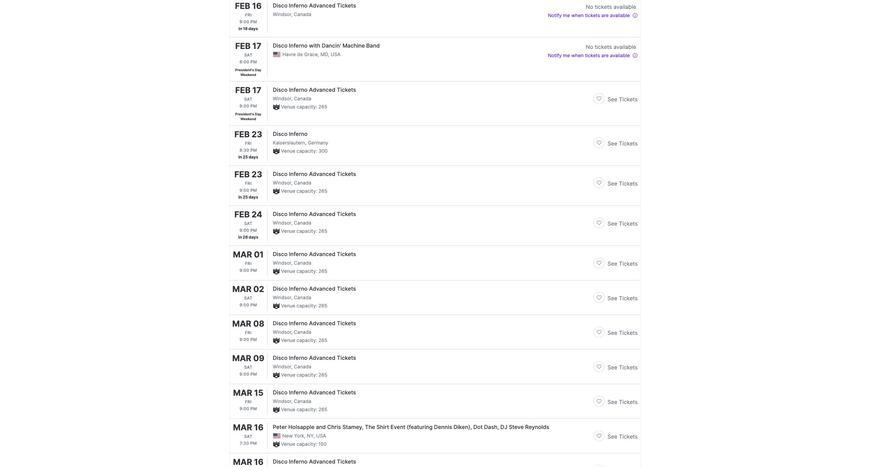 Task type: describe. For each thing, give the bounding box(es) containing it.
(featuring
[[407, 424, 433, 431]]

sat for mar 16 sat 7:30 pm
[[244, 435, 252, 440]]

york,
[[294, 434, 306, 439]]

6 see from the top
[[608, 295, 618, 302]]

7:30
[[240, 441, 249, 447]]

9:00 for 17
[[240, 104, 249, 109]]

see for feb 23 fri 8:30 pm in 25 days
[[608, 140, 618, 147]]

see for mar 01 fri 9:00 pm
[[608, 261, 618, 268]]

9:00 for 24
[[240, 228, 249, 233]]

fri for feb 23 fri 8:30 pm in 25 days
[[245, 141, 252, 146]]

fri for mar 08 fri 9:00 pm
[[245, 331, 252, 336]]

see tickets for mar 08 fri 9:00 pm
[[608, 330, 638, 337]]

available left tooltip image
[[610, 12, 630, 18]]

8 disco from the top
[[273, 286, 288, 293]]

germany
[[308, 140, 328, 146]]

6 see tickets from the top
[[608, 295, 638, 302]]

11 inferno from the top
[[289, 390, 308, 397]]

windsor, for mar 01
[[273, 260, 293, 266]]

3 inferno from the top
[[289, 86, 308, 93]]

16 for feb 16
[[252, 1, 262, 11]]

venue for mar 09 sat 9:00 pm
[[281, 373, 295, 378]]

8 inferno from the top
[[289, 286, 308, 293]]

9 see tickets from the top
[[608, 399, 638, 406]]

tooltip image
[[632, 13, 638, 18]]

sat for feb 17 sat 9:00 pm president's day weekend
[[244, 97, 252, 102]]

canada for feb 24
[[294, 220, 311, 226]]

venue capacity: 300
[[281, 148, 328, 154]]

9 inferno from the top
[[289, 320, 308, 327]]

fri for mar 15 fri 9:00 pm
[[245, 400, 252, 405]]

7 disco from the top
[[273, 251, 288, 258]]

mar 01 fri 9:00 pm
[[233, 250, 264, 273]]

mar 16 sat 7:30 pm
[[233, 423, 264, 447]]

25 for disco inferno
[[243, 155, 248, 160]]

windsor, for feb 23
[[273, 180, 293, 186]]

0 vertical spatial usa
[[331, 51, 341, 57]]

disco inferno advanced tickets windsor, canada for 23
[[273, 171, 356, 186]]

diken),
[[454, 424, 472, 431]]

see for mar 09 sat 9:00 pm
[[608, 365, 618, 371]]

dennis
[[434, 424, 452, 431]]

us national flag image
[[273, 52, 280, 57]]

pm for mar 09 sat 9:00 pm
[[250, 372, 257, 377]]

weekend for disco inferno with dancin' machine band
[[240, 73, 256, 77]]

sat for feb 17 sat 8:00 pm president's day weekend
[[244, 52, 252, 58]]

capacity: for feb 23 fri 8:30 pm in 25 days
[[297, 148, 317, 154]]

01
[[254, 250, 264, 260]]

no tickets available for 16
[[586, 3, 636, 10]]

disco inside disco inferno kaiserslautern, germany
[[273, 131, 288, 138]]

notify me when tickets are available button for feb 16
[[548, 11, 638, 19]]

see tickets for mar 16 sat 7:30 pm
[[608, 434, 638, 441]]

canada for feb 23
[[294, 180, 311, 186]]

available up tooltip image
[[614, 3, 636, 10]]

venue capacity: 265 for 23
[[281, 188, 327, 194]]

6 venue from the top
[[281, 303, 295, 309]]

mar for 01
[[233, 250, 252, 260]]

1 disco from the top
[[273, 2, 288, 9]]

1 disco inferno advanced tickets windsor, canada from the top
[[273, 2, 356, 17]]

pm for mar 15 fri 9:00 pm
[[250, 407, 257, 412]]

advanced for mar 08
[[309, 320, 335, 327]]

8:30
[[240, 148, 249, 153]]

notify me when tickets are available for feb 17
[[548, 52, 630, 58]]

8 265 from the top
[[319, 407, 327, 413]]

see for feb 24 sat 9:00 pm in 26 days
[[608, 221, 618, 227]]

10 inferno from the top
[[289, 355, 308, 362]]

canada for mar 09
[[294, 364, 311, 370]]

17 for disco inferno with dancin' machine band
[[252, 41, 261, 51]]

pm for feb 24 sat 9:00 pm in 26 days
[[250, 228, 257, 233]]

windsor, for mar 15
[[273, 399, 293, 405]]

see for mar 16 sat 7:30 pm
[[608, 434, 618, 441]]

md,
[[321, 51, 329, 57]]

ny,
[[307, 434, 315, 439]]

in for feb 23 fri 9:00 pm in 25 days
[[238, 195, 242, 200]]

pm for mar 08 fri 9:00 pm
[[250, 338, 257, 343]]

venue capacity: 265 for 01
[[281, 269, 327, 274]]

notify me when tickets are available button for feb 17
[[548, 51, 638, 59]]

9 venue from the top
[[281, 407, 295, 413]]

1 windsor, from the top
[[273, 11, 293, 17]]

16 for mar 16
[[254, 423, 264, 433]]

capacity: for mar 09 sat 9:00 pm
[[297, 373, 317, 378]]

pm for mar 02 sat 9:00 pm
[[250, 303, 257, 308]]

mar 09 sat 9:00 pm
[[232, 354, 264, 377]]

dot
[[473, 424, 483, 431]]

de
[[297, 51, 303, 57]]

chris
[[327, 424, 341, 431]]

venue for mar 08 fri 9:00 pm
[[281, 338, 295, 344]]

feb for feb 17 sat 9:00 pm president's day weekend
[[235, 85, 251, 95]]

venue capacity: 265 for 08
[[281, 338, 327, 344]]

1 canada from the top
[[294, 11, 311, 17]]

and
[[316, 424, 326, 431]]

fri for feb 23 fri 9:00 pm in 25 days
[[245, 181, 252, 186]]

6 inferno from the top
[[289, 211, 308, 218]]

tooltip image
[[632, 53, 638, 58]]

capacity: for feb 17 sat 9:00 pm president's day weekend
[[297, 104, 317, 110]]

265 for 01
[[319, 269, 327, 274]]

venue capacity: 265 for 09
[[281, 373, 327, 378]]

09
[[253, 354, 264, 364]]

17 for disco inferno advanced tickets
[[252, 85, 261, 95]]

7 inferno from the top
[[289, 251, 308, 258]]

the
[[365, 424, 375, 431]]

25 for disco inferno advanced tickets
[[243, 195, 248, 200]]

feb 23 fri 9:00 pm in 25 days
[[234, 170, 262, 200]]

no tickets available for 17
[[586, 44, 636, 50]]

me for feb 16
[[563, 12, 570, 18]]

dash,
[[484, 424, 499, 431]]

are for feb 16
[[602, 12, 609, 18]]

notify for 17
[[548, 52, 562, 58]]

6 disco inferno advanced tickets windsor, canada from the top
[[273, 286, 356, 301]]

inferno inside disco inferno kaiserslautern, germany
[[289, 131, 308, 138]]

days for feb 24 sat 9:00 pm in 26 days
[[249, 235, 258, 240]]

pm for feb 17 sat 9:00 pm president's day weekend
[[250, 104, 257, 109]]

300
[[319, 148, 328, 154]]

windsor, for mar 09
[[273, 364, 293, 370]]

2 inferno from the top
[[289, 42, 308, 49]]

event
[[391, 424, 405, 431]]

9 disco inferno advanced tickets windsor, canada from the top
[[273, 390, 356, 405]]

9 see from the top
[[608, 399, 618, 406]]

265 for 24
[[319, 228, 327, 234]]

9:00 for 09
[[240, 372, 249, 377]]

26
[[243, 235, 248, 240]]

in for feb 24 sat 9:00 pm in 26 days
[[238, 235, 242, 240]]

5 inferno from the top
[[289, 171, 308, 178]]

disco inferno advanced tickets windsor, canada for 09
[[273, 355, 356, 370]]

9:00 for 01
[[240, 268, 249, 273]]

23 for disco inferno
[[252, 130, 262, 140]]

sat for mar 02 sat 9:00 pm
[[244, 296, 252, 301]]

see for feb 17 sat 9:00 pm president's day weekend
[[608, 96, 618, 103]]

new
[[282, 434, 293, 439]]

president's for disco inferno advanced tickets
[[235, 112, 254, 116]]

windsor, for feb 24
[[273, 220, 293, 226]]

1 inferno from the top
[[289, 2, 308, 9]]

10 disco from the top
[[273, 355, 288, 362]]

15
[[254, 389, 264, 399]]

us national flag image
[[273, 434, 280, 439]]

venue capacity: 265 for 24
[[281, 228, 327, 234]]

windsor, for mar 08
[[273, 330, 293, 335]]



Task type: vqa. For each thing, say whether or not it's contained in the screenshot.
the right unforgettable
no



Task type: locate. For each thing, give the bounding box(es) containing it.
days up 24 at the left of the page
[[249, 195, 258, 200]]

see tickets for feb 23 fri 9:00 pm in 25 days
[[608, 180, 638, 187]]

venue for feb 17 sat 9:00 pm president's day weekend
[[281, 104, 295, 110]]

canada for mar 01
[[294, 260, 311, 266]]

advanced for feb 24
[[309, 211, 335, 218]]

7 venue capacity: 265 from the top
[[281, 373, 327, 378]]

1 horizontal spatial usa
[[331, 51, 341, 57]]

25 inside feb 23 fri 9:00 pm in 25 days
[[243, 195, 248, 200]]

feb 16 fri 9:00 pm in 18 days
[[235, 1, 262, 31]]

2 weekend from the top
[[240, 117, 256, 121]]

fri inside mar 01 fri 9:00 pm
[[245, 261, 252, 267]]

9:00
[[240, 19, 249, 24], [240, 104, 249, 109], [240, 188, 249, 193], [240, 228, 249, 233], [240, 268, 249, 273], [240, 303, 249, 308], [240, 338, 249, 343], [240, 372, 249, 377], [240, 407, 249, 412]]

0 vertical spatial no tickets available
[[586, 3, 636, 10]]

9 capacity: from the top
[[297, 407, 317, 413]]

no tickets available up tooltip icon
[[586, 44, 636, 50]]

2 9:00 from the top
[[240, 104, 249, 109]]

2 windsor, from the top
[[273, 96, 293, 102]]

havre
[[282, 51, 296, 57]]

holsapple
[[288, 424, 315, 431]]

feb down 8:00 on the left
[[235, 85, 251, 95]]

0 vertical spatial no
[[586, 3, 593, 10]]

advanced for mar 15
[[309, 390, 335, 397]]

see for feb 23 fri 9:00 pm in 25 days
[[608, 180, 618, 187]]

days right 26
[[249, 235, 258, 240]]

capacity: for mar 16 sat 7:30 pm
[[297, 442, 317, 448]]

1 vertical spatial notify me when tickets are available
[[548, 52, 630, 58]]

7 see from the top
[[608, 330, 618, 337]]

pm
[[250, 19, 257, 24], [250, 59, 257, 64], [250, 104, 257, 109], [250, 148, 257, 153], [250, 188, 257, 193], [250, 228, 257, 233], [250, 268, 257, 273], [250, 303, 257, 308], [250, 338, 257, 343], [250, 372, 257, 377], [250, 407, 257, 412], [250, 441, 257, 447]]

2 25 from the top
[[243, 195, 248, 200]]

weekend inside the feb 17 sat 8:00 pm president's day weekend
[[240, 73, 256, 77]]

usa down dancin'
[[331, 51, 341, 57]]

7 9:00 from the top
[[240, 338, 249, 343]]

feb 17 sat 8:00 pm president's day weekend
[[235, 41, 261, 77]]

feb for feb 23 fri 8:30 pm in 25 days
[[234, 130, 250, 140]]

2 canada from the top
[[294, 96, 311, 102]]

sat inside feb 24 sat 9:00 pm in 26 days
[[244, 221, 252, 226]]

6 canada from the top
[[294, 295, 311, 301]]

2 no from the top
[[586, 44, 593, 50]]

notify me when tickets are available button
[[548, 11, 638, 19], [548, 51, 638, 59]]

3 advanced from the top
[[309, 171, 335, 178]]

6 fri from the top
[[245, 400, 252, 405]]

feb for feb 23 fri 9:00 pm in 25 days
[[234, 170, 250, 180]]

25 inside feb 23 fri 8:30 pm in 25 days
[[243, 155, 248, 160]]

5 see tickets from the top
[[608, 261, 638, 268]]

days
[[248, 26, 258, 31], [249, 155, 258, 160], [249, 195, 258, 200], [249, 235, 258, 240]]

feb down "8:30"
[[234, 170, 250, 180]]

steve
[[509, 424, 524, 431]]

mar left "08"
[[232, 319, 251, 329]]

0 vertical spatial 25
[[243, 155, 248, 160]]

pm inside mar 15 fri 9:00 pm
[[250, 407, 257, 412]]

new york, ny, usa
[[282, 434, 326, 439]]

advanced for feb 17
[[309, 86, 335, 93]]

venue for mar 01 fri 9:00 pm
[[281, 269, 295, 274]]

sat for feb 24 sat 9:00 pm in 26 days
[[244, 221, 252, 226]]

mar for 02
[[232, 285, 252, 295]]

see tickets for mar 09 sat 9:00 pm
[[608, 365, 638, 371]]

grace,
[[304, 51, 319, 57]]

pm inside feb 23 fri 8:30 pm in 25 days
[[250, 148, 257, 153]]

when for feb 17
[[571, 52, 584, 58]]

in up feb 24 sat 9:00 pm in 26 days
[[238, 195, 242, 200]]

8 windsor, from the top
[[273, 364, 293, 370]]

sat inside mar 02 sat 9:00 pm
[[244, 296, 252, 301]]

venue for mar 16 sat 7:30 pm
[[281, 442, 295, 448]]

president's inside the feb 17 sat 8:00 pm president's day weekend
[[235, 68, 254, 72]]

2 23 from the top
[[252, 170, 262, 180]]

notify for 16
[[548, 12, 562, 18]]

150
[[319, 442, 327, 448]]

day inside feb 17 sat 9:00 pm president's day weekend
[[255, 112, 261, 116]]

days for feb 16 fri 9:00 pm in 18 days
[[248, 26, 258, 31]]

feb for feb 17 sat 8:00 pm president's day weekend
[[235, 41, 251, 51]]

9:00 inside feb 17 sat 9:00 pm president's day weekend
[[240, 104, 249, 109]]

10 see from the top
[[608, 434, 618, 441]]

1 vertical spatial notify me when tickets are available button
[[548, 51, 638, 59]]

9:00 inside mar 15 fri 9:00 pm
[[240, 407, 249, 412]]

4 canada from the top
[[294, 220, 311, 226]]

feb inside feb 24 sat 9:00 pm in 26 days
[[234, 210, 250, 220]]

in for feb 23 fri 8:30 pm in 25 days
[[238, 155, 242, 160]]

president's down 8:00 on the left
[[235, 68, 254, 72]]

fri down 26
[[245, 261, 252, 267]]

fri up "8:30"
[[245, 141, 252, 146]]

8 see from the top
[[608, 365, 618, 371]]

6 9:00 from the top
[[240, 303, 249, 308]]

pm inside feb 17 sat 9:00 pm president's day weekend
[[250, 104, 257, 109]]

1 17 from the top
[[252, 41, 261, 51]]

weekend inside feb 17 sat 9:00 pm president's day weekend
[[240, 117, 256, 121]]

pm inside mar 16 sat 7:30 pm
[[250, 441, 257, 447]]

no
[[586, 3, 593, 10], [586, 44, 593, 50]]

pm inside mar 08 fri 9:00 pm
[[250, 338, 257, 343]]

0 vertical spatial 17
[[252, 41, 261, 51]]

1 vertical spatial president's
[[235, 112, 254, 116]]

265
[[319, 104, 327, 110], [319, 188, 327, 194], [319, 228, 327, 234], [319, 269, 327, 274], [319, 303, 327, 309], [319, 338, 327, 344], [319, 373, 327, 378], [319, 407, 327, 413]]

feb 23 fri 8:30 pm in 25 days
[[234, 130, 262, 160]]

7 see tickets from the top
[[608, 330, 638, 337]]

9:00 for 16
[[240, 19, 249, 24]]

are left tooltip image
[[602, 12, 609, 18]]

0 vertical spatial notify me when tickets are available
[[548, 12, 630, 18]]

4 venue capacity: 265 from the top
[[281, 269, 327, 274]]

3 disco inferno advanced tickets windsor, canada from the top
[[273, 171, 356, 186]]

disco inferno advanced tickets windsor, canada for 08
[[273, 320, 356, 335]]

advanced for mar 02
[[309, 286, 335, 293]]

sat inside the feb 17 sat 8:00 pm president's day weekend
[[244, 52, 252, 58]]

8 disco inferno advanced tickets windsor, canada from the top
[[273, 355, 356, 370]]

days inside feb 16 fri 9:00 pm in 18 days
[[248, 26, 258, 31]]

mar 02 sat 9:00 pm
[[232, 285, 264, 308]]

feb up 18
[[235, 1, 250, 11]]

weekend
[[240, 73, 256, 77], [240, 117, 256, 121]]

17 inside feb 17 sat 9:00 pm president's day weekend
[[252, 85, 261, 95]]

canada for feb 17
[[294, 96, 311, 102]]

9:00 inside feb 16 fri 9:00 pm in 18 days
[[240, 19, 249, 24]]

10 venue from the top
[[281, 442, 295, 448]]

1 notify from the top
[[548, 12, 562, 18]]

1 venue from the top
[[281, 104, 295, 110]]

9:00 for 02
[[240, 303, 249, 308]]

12 inferno from the top
[[289, 459, 308, 466]]

17 down feb 16 fri 9:00 pm in 18 days
[[252, 41, 261, 51]]

2 17 from the top
[[252, 85, 261, 95]]

band
[[366, 42, 380, 49]]

days right 18
[[248, 26, 258, 31]]

sat inside feb 17 sat 9:00 pm president's day weekend
[[244, 97, 252, 102]]

8:00
[[240, 59, 249, 64]]

2 no tickets available from the top
[[586, 44, 636, 50]]

5 advanced from the top
[[309, 251, 335, 258]]

1 vertical spatial no tickets available
[[586, 44, 636, 50]]

5 9:00 from the top
[[240, 268, 249, 273]]

mar for 15
[[233, 389, 252, 399]]

2 disco from the top
[[273, 42, 288, 49]]

feb 17 sat 9:00 pm president's day weekend
[[235, 85, 261, 121]]

3 venue capacity: 265 from the top
[[281, 228, 327, 234]]

fri up mar 09 sat 9:00 pm
[[245, 331, 252, 336]]

in inside feb 16 fri 9:00 pm in 18 days
[[239, 26, 242, 31]]

weekend down 8:00 on the left
[[240, 73, 256, 77]]

windsor,
[[273, 11, 293, 17], [273, 96, 293, 102], [273, 180, 293, 186], [273, 220, 293, 226], [273, 260, 293, 266], [273, 295, 293, 301], [273, 330, 293, 335], [273, 364, 293, 370], [273, 399, 293, 405]]

feb 24 sat 9:00 pm in 26 days
[[234, 210, 262, 240]]

fri inside mar 08 fri 9:00 pm
[[245, 331, 252, 336]]

3 265 from the top
[[319, 228, 327, 234]]

in left 26
[[238, 235, 242, 240]]

no for 17
[[586, 44, 593, 50]]

me
[[563, 12, 570, 18], [563, 52, 570, 58]]

mar
[[233, 250, 252, 260], [232, 285, 252, 295], [232, 319, 251, 329], [232, 354, 251, 364], [233, 389, 252, 399], [233, 423, 252, 433]]

pm inside feb 23 fri 9:00 pm in 25 days
[[250, 188, 257, 193]]

see tickets for feb 24 sat 9:00 pm in 26 days
[[608, 221, 638, 227]]

fri inside feb 16 fri 9:00 pm in 18 days
[[245, 12, 252, 17]]

9:00 inside mar 09 sat 9:00 pm
[[240, 372, 249, 377]]

1 vertical spatial when
[[571, 52, 584, 58]]

4 disco inferno advanced tickets windsor, canada from the top
[[273, 211, 356, 226]]

4 see tickets from the top
[[608, 221, 638, 227]]

5 disco from the top
[[273, 171, 288, 178]]

6 capacity: from the top
[[297, 303, 317, 309]]

weekend for disco inferno advanced tickets
[[240, 117, 256, 121]]

capacity:
[[297, 104, 317, 110], [297, 148, 317, 154], [297, 188, 317, 194], [297, 228, 317, 234], [297, 269, 317, 274], [297, 303, 317, 309], [297, 338, 317, 344], [297, 373, 317, 378], [297, 407, 317, 413], [297, 442, 317, 448]]

no for 16
[[586, 3, 593, 10]]

1 day from the top
[[255, 68, 261, 72]]

mar inside mar 15 fri 9:00 pm
[[233, 389, 252, 399]]

are
[[602, 12, 609, 18], [602, 52, 609, 58]]

feb up "8:30"
[[234, 130, 250, 140]]

pm inside feb 16 fri 9:00 pm in 18 days
[[250, 19, 257, 24]]

pm inside the feb 17 sat 8:00 pm president's day weekend
[[250, 59, 257, 64]]

venue capacity: 150
[[281, 442, 327, 448]]

windsor, for mar 02
[[273, 295, 293, 301]]

days inside feb 23 fri 9:00 pm in 25 days
[[249, 195, 258, 200]]

0 vertical spatial me
[[563, 12, 570, 18]]

2 see tickets from the top
[[608, 140, 638, 147]]

peter
[[273, 424, 287, 431]]

mar left "15"
[[233, 389, 252, 399]]

kaiserslautern,
[[273, 140, 307, 146]]

fri inside mar 15 fri 9:00 pm
[[245, 400, 252, 405]]

mar left 02
[[232, 285, 252, 295]]

8 advanced from the top
[[309, 355, 335, 362]]

0 vertical spatial 16
[[252, 1, 262, 11]]

mar for 16
[[233, 423, 252, 433]]

2 are from the top
[[602, 52, 609, 58]]

available up tooltip icon
[[614, 44, 636, 50]]

6 disco from the top
[[273, 211, 288, 218]]

available left tooltip icon
[[610, 52, 630, 58]]

day
[[255, 68, 261, 72], [255, 112, 261, 116]]

dj
[[500, 424, 507, 431]]

1 vertical spatial usa
[[316, 434, 326, 439]]

fri inside feb 23 fri 9:00 pm in 25 days
[[245, 181, 252, 186]]

1 vertical spatial are
[[602, 52, 609, 58]]

day inside the feb 17 sat 8:00 pm president's day weekend
[[255, 68, 261, 72]]

president's up feb 23 fri 8:30 pm in 25 days
[[235, 112, 254, 116]]

11 disco from the top
[[273, 390, 288, 397]]

9 disco from the top
[[273, 320, 288, 327]]

days for feb 23 fri 9:00 pm in 25 days
[[249, 195, 258, 200]]

23 for disco inferno advanced tickets
[[252, 170, 262, 180]]

0 vertical spatial day
[[255, 68, 261, 72]]

tickets
[[337, 2, 356, 9], [337, 86, 356, 93], [619, 96, 638, 103], [619, 140, 638, 147], [337, 171, 356, 178], [619, 180, 638, 187], [337, 211, 356, 218], [619, 221, 638, 227], [337, 251, 356, 258], [619, 261, 638, 268], [337, 286, 356, 293], [619, 295, 638, 302], [337, 320, 356, 327], [619, 330, 638, 337], [337, 355, 356, 362], [619, 365, 638, 371], [337, 390, 356, 397], [619, 399, 638, 406], [619, 434, 638, 441], [337, 459, 356, 466]]

3 disco from the top
[[273, 86, 288, 93]]

mar inside mar 01 fri 9:00 pm
[[233, 250, 252, 260]]

disco inferno kaiserslautern, germany
[[273, 131, 328, 146]]

canada for mar 02
[[294, 295, 311, 301]]

9:00 for 15
[[240, 407, 249, 412]]

1 venue capacity: 265 from the top
[[281, 104, 327, 110]]

mar up 7:30
[[233, 423, 252, 433]]

265 for 09
[[319, 373, 327, 378]]

feb
[[235, 1, 250, 11], [235, 41, 251, 51], [235, 85, 251, 95], [234, 130, 250, 140], [234, 170, 250, 180], [234, 210, 250, 220]]

tickets
[[595, 3, 612, 10], [585, 12, 600, 18], [595, 44, 612, 50], [585, 52, 600, 58]]

17 inside the feb 17 sat 8:00 pm president's day weekend
[[252, 41, 261, 51]]

1 25 from the top
[[243, 155, 248, 160]]

mar for 08
[[232, 319, 251, 329]]

dancin'
[[322, 42, 341, 49]]

17
[[252, 41, 261, 51], [252, 85, 261, 95]]

fri
[[245, 12, 252, 17], [245, 141, 252, 146], [245, 181, 252, 186], [245, 261, 252, 267], [245, 331, 252, 336], [245, 400, 252, 405]]

mar inside mar 16 sat 7:30 pm
[[233, 423, 252, 433]]

feb inside feb 23 fri 9:00 pm in 25 days
[[234, 170, 250, 180]]

17 down the feb 17 sat 8:00 pm president's day weekend
[[252, 85, 261, 95]]

stamey,
[[342, 424, 364, 431]]

feb for feb 16 fri 9:00 pm in 18 days
[[235, 1, 250, 11]]

1 vertical spatial weekend
[[240, 117, 256, 121]]

0 horizontal spatial usa
[[316, 434, 326, 439]]

capacity: for feb 23 fri 9:00 pm in 25 days
[[297, 188, 317, 194]]

days for feb 23 fri 8:30 pm in 25 days
[[249, 155, 258, 160]]

feb left 24 at the left of the page
[[234, 210, 250, 220]]

1 vertical spatial notify
[[548, 52, 562, 58]]

3 canada from the top
[[294, 180, 311, 186]]

7 canada from the top
[[294, 330, 311, 335]]

in inside feb 24 sat 9:00 pm in 26 days
[[238, 235, 242, 240]]

pm for feb 16 fri 9:00 pm in 18 days
[[250, 19, 257, 24]]

9 windsor, from the top
[[273, 399, 293, 405]]

disco inferno advanced tickets windsor, canada for 01
[[273, 251, 356, 266]]

disco inferno advanced tickets link
[[230, 454, 641, 468]]

10 advanced from the top
[[309, 459, 335, 466]]

feb inside the feb 17 sat 8:00 pm president's day weekend
[[235, 41, 251, 51]]

23 down feb 17 sat 9:00 pm president's day weekend
[[252, 130, 262, 140]]

23
[[252, 130, 262, 140], [252, 170, 262, 180]]

fri up 18
[[245, 12, 252, 17]]

usa up 150
[[316, 434, 326, 439]]

disco inferno with dancin' machine band
[[273, 42, 380, 49]]

machine
[[343, 42, 365, 49]]

16 inside feb 16 fri 9:00 pm in 18 days
[[252, 1, 262, 11]]

25
[[243, 155, 248, 160], [243, 195, 248, 200]]

9:00 inside mar 08 fri 9:00 pm
[[240, 338, 249, 343]]

5 venue from the top
[[281, 269, 295, 274]]

8 capacity: from the top
[[297, 373, 317, 378]]

0 vertical spatial president's
[[235, 68, 254, 72]]

feb inside feb 16 fri 9:00 pm in 18 days
[[235, 1, 250, 11]]

1 me from the top
[[563, 12, 570, 18]]

disco inferno advanced tickets windsor, canada
[[273, 2, 356, 17], [273, 86, 356, 102], [273, 171, 356, 186], [273, 211, 356, 226], [273, 251, 356, 266], [273, 286, 356, 301], [273, 320, 356, 335], [273, 355, 356, 370], [273, 390, 356, 405]]

2 capacity: from the top
[[297, 148, 317, 154]]

3 9:00 from the top
[[240, 188, 249, 193]]

venue for feb 23 fri 8:30 pm in 25 days
[[281, 148, 295, 154]]

5 venue capacity: 265 from the top
[[281, 303, 327, 309]]

1 vertical spatial 25
[[243, 195, 248, 200]]

see
[[608, 96, 618, 103], [608, 140, 618, 147], [608, 180, 618, 187], [608, 221, 618, 227], [608, 261, 618, 268], [608, 295, 618, 302], [608, 330, 618, 337], [608, 365, 618, 371], [608, 399, 618, 406], [608, 434, 618, 441]]

days inside feb 23 fri 8:30 pm in 25 days
[[249, 155, 258, 160]]

feb up 8:00 on the left
[[235, 41, 251, 51]]

5 fri from the top
[[245, 331, 252, 336]]

venue for feb 23 fri 9:00 pm in 25 days
[[281, 188, 295, 194]]

in inside feb 23 fri 8:30 pm in 25 days
[[238, 155, 242, 160]]

president's inside feb 17 sat 9:00 pm president's day weekend
[[235, 112, 254, 116]]

16 inside mar 16 sat 7:30 pm
[[254, 423, 264, 433]]

reynolds
[[525, 424, 549, 431]]

1 see from the top
[[608, 96, 618, 103]]

5 265 from the top
[[319, 303, 327, 309]]

9 9:00 from the top
[[240, 407, 249, 412]]

8 canada from the top
[[294, 364, 311, 370]]

days inside feb 24 sat 9:00 pm in 26 days
[[249, 235, 258, 240]]

canada
[[294, 11, 311, 17], [294, 96, 311, 102], [294, 180, 311, 186], [294, 220, 311, 226], [294, 260, 311, 266], [294, 295, 311, 301], [294, 330, 311, 335], [294, 364, 311, 370], [294, 399, 311, 405]]

02
[[253, 285, 264, 295]]

4 venue from the top
[[281, 228, 295, 234]]

weekend up feb 23 fri 8:30 pm in 25 days
[[240, 117, 256, 121]]

shirt
[[377, 424, 389, 431]]

in down "8:30"
[[238, 155, 242, 160]]

1 fri from the top
[[245, 12, 252, 17]]

pm inside feb 24 sat 9:00 pm in 26 days
[[250, 228, 257, 233]]

feb inside feb 23 fri 8:30 pm in 25 days
[[234, 130, 250, 140]]

25 up feb 24 sat 9:00 pm in 26 days
[[243, 195, 248, 200]]

sat
[[244, 52, 252, 58], [244, 97, 252, 102], [244, 221, 252, 226], [244, 296, 252, 301], [244, 365, 252, 370], [244, 435, 252, 440]]

advanced for feb 23
[[309, 171, 335, 178]]

mar 15 fri 9:00 pm
[[233, 389, 264, 412]]

1 sat from the top
[[244, 52, 252, 58]]

9:00 inside feb 23 fri 9:00 pm in 25 days
[[240, 188, 249, 193]]

windsor, for feb 17
[[273, 96, 293, 102]]

venue
[[281, 104, 295, 110], [281, 148, 295, 154], [281, 188, 295, 194], [281, 228, 295, 234], [281, 269, 295, 274], [281, 303, 295, 309], [281, 338, 295, 344], [281, 373, 295, 378], [281, 407, 295, 413], [281, 442, 295, 448]]

disco inferno advanced tickets
[[273, 459, 356, 466]]

9:00 inside mar 02 sat 9:00 pm
[[240, 303, 249, 308]]

feb inside feb 17 sat 9:00 pm president's day weekend
[[235, 85, 251, 95]]

1 23 from the top
[[252, 130, 262, 140]]

3 capacity: from the top
[[297, 188, 317, 194]]

fri up mar 16 sat 7:30 pm
[[245, 400, 252, 405]]

notify
[[548, 12, 562, 18], [548, 52, 562, 58]]

days down "8:30"
[[249, 155, 258, 160]]

in inside feb 23 fri 9:00 pm in 25 days
[[238, 195, 242, 200]]

havre de grace, md, usa
[[282, 51, 341, 57]]

5 windsor, from the top
[[273, 260, 293, 266]]

president's
[[235, 68, 254, 72], [235, 112, 254, 116]]

feb for feb 24 sat 9:00 pm in 26 days
[[234, 210, 250, 220]]

available
[[614, 3, 636, 10], [610, 12, 630, 18], [614, 44, 636, 50], [610, 52, 630, 58]]

inferno
[[289, 2, 308, 9], [289, 42, 308, 49], [289, 86, 308, 93], [289, 131, 308, 138], [289, 171, 308, 178], [289, 211, 308, 218], [289, 251, 308, 258], [289, 286, 308, 293], [289, 320, 308, 327], [289, 355, 308, 362], [289, 390, 308, 397], [289, 459, 308, 466]]

in
[[239, 26, 242, 31], [238, 155, 242, 160], [238, 195, 242, 200], [238, 235, 242, 240]]

4 fri from the top
[[245, 261, 252, 267]]

8 see tickets from the top
[[608, 365, 638, 371]]

sat for mar 09 sat 9:00 pm
[[244, 365, 252, 370]]

1 when from the top
[[571, 12, 584, 18]]

mar left 01
[[233, 250, 252, 260]]

0 vertical spatial 23
[[252, 130, 262, 140]]

265 for 17
[[319, 104, 327, 110]]

fri inside feb 23 fri 8:30 pm in 25 days
[[245, 141, 252, 146]]

2 see from the top
[[608, 140, 618, 147]]

3 sat from the top
[[244, 221, 252, 226]]

23 down feb 23 fri 8:30 pm in 25 days
[[252, 170, 262, 180]]

president's for disco inferno with dancin' machine band
[[235, 68, 254, 72]]

are left tooltip icon
[[602, 52, 609, 58]]

disco
[[273, 2, 288, 9], [273, 42, 288, 49], [273, 86, 288, 93], [273, 131, 288, 138], [273, 171, 288, 178], [273, 211, 288, 218], [273, 251, 288, 258], [273, 286, 288, 293], [273, 320, 288, 327], [273, 355, 288, 362], [273, 390, 288, 397], [273, 459, 288, 466]]

mar inside mar 02 sat 9:00 pm
[[232, 285, 252, 295]]

mar for 09
[[232, 354, 251, 364]]

1 vertical spatial 17
[[252, 85, 261, 95]]

pm inside mar 02 sat 9:00 pm
[[250, 303, 257, 308]]

0 vertical spatial when
[[571, 12, 584, 18]]

1 vertical spatial 16
[[254, 423, 264, 433]]

7 advanced from the top
[[309, 320, 335, 327]]

in left 18
[[239, 26, 242, 31]]

0 vertical spatial notify me when tickets are available button
[[548, 11, 638, 19]]

advanced for mar 09
[[309, 355, 335, 362]]

1 vertical spatial day
[[255, 112, 261, 116]]

see tickets
[[608, 96, 638, 103], [608, 140, 638, 147], [608, 180, 638, 187], [608, 221, 638, 227], [608, 261, 638, 268], [608, 295, 638, 302], [608, 330, 638, 337], [608, 365, 638, 371], [608, 399, 638, 406], [608, 434, 638, 441]]

fri up 24 at the left of the page
[[245, 181, 252, 186]]

me for feb 17
[[563, 52, 570, 58]]

sat inside mar 16 sat 7:30 pm
[[244, 435, 252, 440]]

sat inside mar 09 sat 9:00 pm
[[244, 365, 252, 370]]

venue capacity: 265 for 17
[[281, 104, 327, 110]]

16
[[252, 1, 262, 11], [254, 423, 264, 433]]

23 inside feb 23 fri 9:00 pm in 25 days
[[252, 170, 262, 180]]

advanced
[[309, 2, 335, 9], [309, 86, 335, 93], [309, 171, 335, 178], [309, 211, 335, 218], [309, 251, 335, 258], [309, 286, 335, 293], [309, 320, 335, 327], [309, 355, 335, 362], [309, 390, 335, 397], [309, 459, 335, 466]]

6 advanced from the top
[[309, 286, 335, 293]]

pm inside mar 01 fri 9:00 pm
[[250, 268, 257, 273]]

mar 08 fri 9:00 pm
[[232, 319, 264, 343]]

1 vertical spatial me
[[563, 52, 570, 58]]

4 sat from the top
[[244, 296, 252, 301]]

18
[[243, 26, 248, 31]]

pm for mar 16 sat 7:30 pm
[[250, 441, 257, 447]]

265 for 08
[[319, 338, 327, 344]]

1 advanced from the top
[[309, 2, 335, 9]]

see tickets for feb 17 sat 9:00 pm president's day weekend
[[608, 96, 638, 103]]

0 vertical spatial notify
[[548, 12, 562, 18]]

5 canada from the top
[[294, 260, 311, 266]]

mar inside mar 09 sat 9:00 pm
[[232, 354, 251, 364]]

24
[[252, 210, 262, 220]]

peter holsapple and chris stamey, the shirt event (featuring dennis diken), dot dash, dj steve reynolds
[[273, 424, 549, 431]]

with
[[309, 42, 320, 49]]

mar left '09'
[[232, 354, 251, 364]]

when
[[571, 12, 584, 18], [571, 52, 584, 58]]

1 notify me when tickets are available button from the top
[[548, 11, 638, 19]]

9:00 inside mar 01 fri 9:00 pm
[[240, 268, 249, 273]]

venue capacity: 265
[[281, 104, 327, 110], [281, 188, 327, 194], [281, 228, 327, 234], [281, 269, 327, 274], [281, 303, 327, 309], [281, 338, 327, 344], [281, 373, 327, 378], [281, 407, 327, 413]]

0 vertical spatial are
[[602, 12, 609, 18]]

notify me when tickets are available
[[548, 12, 630, 18], [548, 52, 630, 58]]

25 down "8:30"
[[243, 155, 248, 160]]

no tickets available up tooltip image
[[586, 3, 636, 10]]

0 vertical spatial weekend
[[240, 73, 256, 77]]

7 windsor, from the top
[[273, 330, 293, 335]]

usa
[[331, 51, 341, 57], [316, 434, 326, 439]]

08
[[253, 319, 264, 329]]

5 disco inferno advanced tickets windsor, canada from the top
[[273, 251, 356, 266]]

9:00 inside feb 24 sat 9:00 pm in 26 days
[[240, 228, 249, 233]]

pm inside mar 09 sat 9:00 pm
[[250, 372, 257, 377]]

fri for mar 01 fri 9:00 pm
[[245, 261, 252, 267]]

8 venue capacity: 265 from the top
[[281, 407, 327, 413]]

are for feb 17
[[602, 52, 609, 58]]

mar inside mar 08 fri 9:00 pm
[[232, 319, 251, 329]]

23 inside feb 23 fri 8:30 pm in 25 days
[[252, 130, 262, 140]]

1 vertical spatial no
[[586, 44, 593, 50]]

1 no tickets available from the top
[[586, 3, 636, 10]]

8 9:00 from the top
[[240, 372, 249, 377]]

venue for feb 24 sat 9:00 pm in 26 days
[[281, 228, 295, 234]]

day for disco inferno advanced tickets
[[255, 112, 261, 116]]

1 vertical spatial 23
[[252, 170, 262, 180]]

no tickets available
[[586, 3, 636, 10], [586, 44, 636, 50]]

when for feb 16
[[571, 12, 584, 18]]

pm for feb 23 fri 8:30 pm in 25 days
[[250, 148, 257, 153]]

2 president's from the top
[[235, 112, 254, 116]]

12 disco from the top
[[273, 459, 288, 466]]



